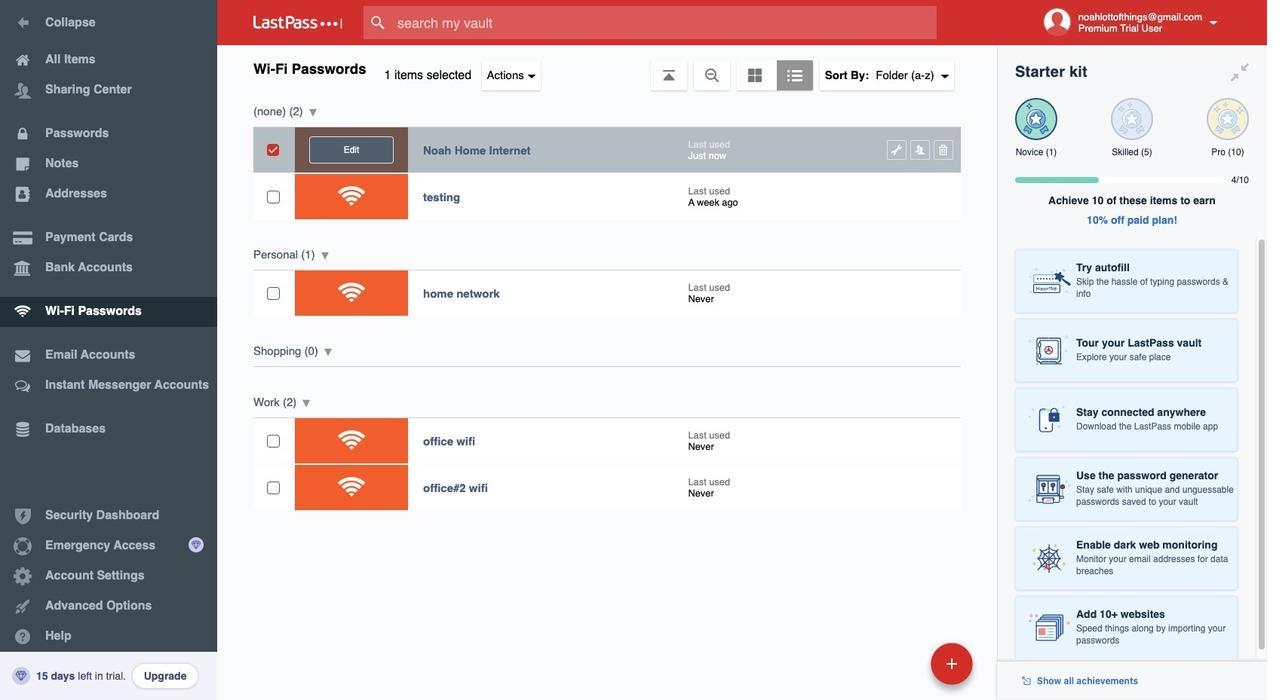 Task type: locate. For each thing, give the bounding box(es) containing it.
search my vault text field
[[364, 6, 967, 39]]

lastpass image
[[254, 16, 343, 29]]

new item navigation
[[827, 639, 982, 701]]



Task type: describe. For each thing, give the bounding box(es) containing it.
new item element
[[827, 643, 979, 686]]

main navigation navigation
[[0, 0, 217, 701]]

Search search field
[[364, 6, 967, 39]]

vault options navigation
[[217, 45, 997, 91]]



